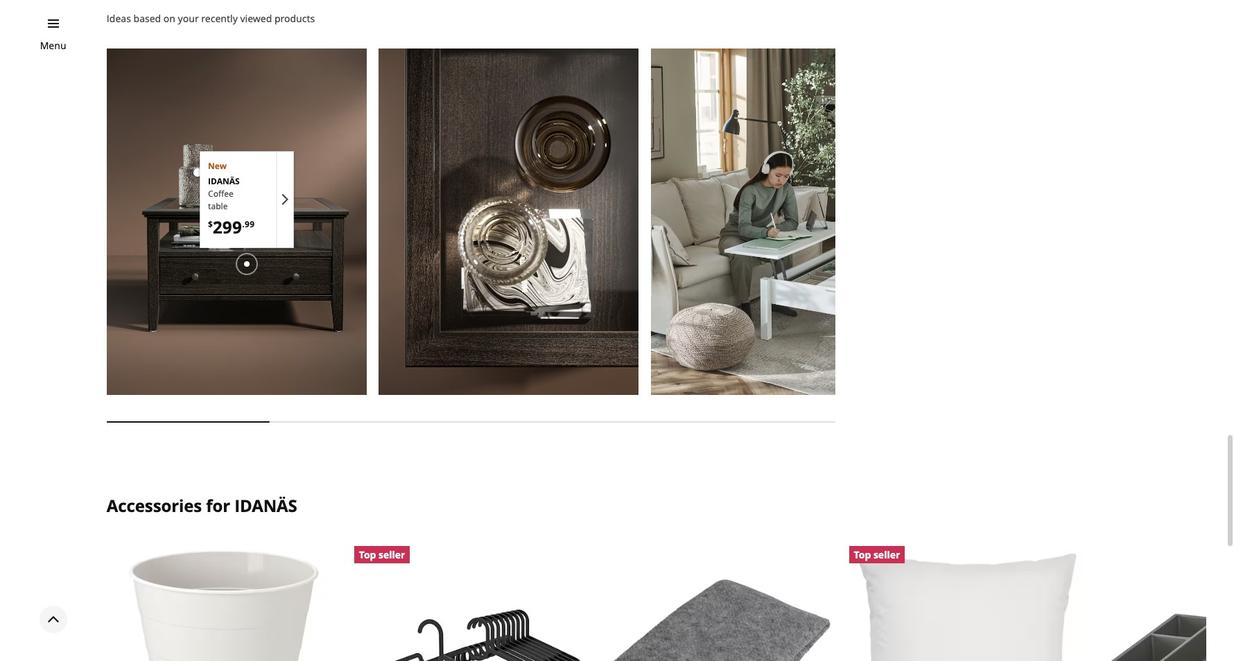 Task type: locate. For each thing, give the bounding box(es) containing it.
1 horizontal spatial seller
[[874, 548, 900, 562]]

2 top from the left
[[854, 548, 871, 562]]

1 horizontal spatial top seller link
[[849, 547, 1083, 662]]

menu
[[40, 39, 66, 52]]

top seller link
[[354, 547, 588, 662], [849, 547, 1083, 662]]

0 vertical spatial idanäs
[[208, 175, 240, 187]]

top for first top seller link from left
[[359, 548, 376, 562]]

top seller
[[359, 548, 405, 562], [854, 548, 900, 562]]

idanäs right for
[[235, 495, 297, 518]]

top
[[359, 548, 376, 562], [854, 548, 871, 562]]

on
[[164, 12, 175, 25]]

0 horizontal spatial top seller
[[359, 548, 405, 562]]

2 top seller from the left
[[854, 548, 900, 562]]

0 horizontal spatial seller
[[379, 548, 405, 562]]

1 horizontal spatial top
[[854, 548, 871, 562]]

99
[[245, 218, 255, 230]]

seller for fjädrar inner cushion, off-white, 20x20 " image on the bottom of the page
[[874, 548, 900, 562]]

idanäs
[[208, 175, 240, 187], [235, 495, 297, 518]]

living room featuring a brown idanäs coffee table supporting a white konstfull vase and a green konstfull vase. image
[[107, 48, 367, 395]]

new
[[208, 160, 227, 172]]

0 horizontal spatial top seller link
[[354, 547, 588, 662]]

1 top seller from the left
[[359, 548, 405, 562]]

0 horizontal spatial top
[[359, 548, 376, 562]]

overhead shot of the corner of a brown idanäs coffee table on which are two konstfull vases, one set on notebooks. image
[[379, 48, 639, 395]]

.
[[242, 218, 245, 230]]

accessories for idanäs
[[107, 495, 297, 518]]

idanäs up the coffee
[[208, 175, 240, 187]]

menu button
[[40, 38, 66, 53]]

a teenage girl sits on a sofa with headphones on. a trulstorp
coffee table is popped open and she is doing homework on it. image
[[651, 48, 911, 395]]

spruttig hanger, black image
[[354, 547, 588, 662]]

scrollbar
[[107, 412, 835, 433]]

ideas
[[107, 12, 131, 25]]

fniss trash can, white, 3 gallon image
[[107, 547, 340, 662]]

smäcker flatware tray, gray, 12x10 " image
[[1097, 547, 1234, 662]]

seller
[[379, 548, 405, 562], [874, 548, 900, 562]]

1 horizontal spatial top seller
[[854, 548, 900, 562]]

2 seller from the left
[[874, 548, 900, 562]]

1 seller from the left
[[379, 548, 405, 562]]

1 vertical spatial idanäs
[[235, 495, 297, 518]]

products
[[275, 12, 315, 25]]

fjädrar inner cushion, off-white, 20x20 " image
[[849, 547, 1083, 662]]

1 top from the left
[[359, 548, 376, 562]]



Task type: vqa. For each thing, say whether or not it's contained in the screenshot.
the PICEA GLAUCA CONICA Potted plant, 6 " $ 14 . 99
no



Task type: describe. For each thing, give the bounding box(es) containing it.
$ 299 . 99
[[208, 216, 255, 238]]

top seller for fjädrar inner cushion, off-white, 20x20 " image on the bottom of the page
[[854, 548, 900, 562]]

accessories
[[107, 495, 202, 518]]

stopp filt rug underlay with anti-slip, 5 ' 5 "x7 ' 9 " image
[[602, 547, 835, 662]]

idanäs coffee table
[[208, 175, 240, 212]]

idanäs inside products shown on image element
[[208, 175, 240, 187]]

products shown on image element
[[200, 152, 293, 248]]

ideas based on your recently viewed products
[[107, 12, 315, 25]]

2 top seller link from the left
[[849, 547, 1083, 662]]

recently
[[201, 12, 238, 25]]

$
[[208, 218, 213, 230]]

top for first top seller link from right
[[854, 548, 871, 562]]

seller for spruttig hanger, black 'image'
[[379, 548, 405, 562]]

your
[[178, 12, 199, 25]]

1 top seller link from the left
[[354, 547, 588, 662]]

table
[[208, 200, 228, 212]]

viewed
[[240, 12, 272, 25]]

top seller for spruttig hanger, black 'image'
[[359, 548, 405, 562]]

coffee
[[208, 188, 234, 200]]

for
[[206, 495, 230, 518]]

based
[[134, 12, 161, 25]]

299
[[213, 216, 242, 238]]



